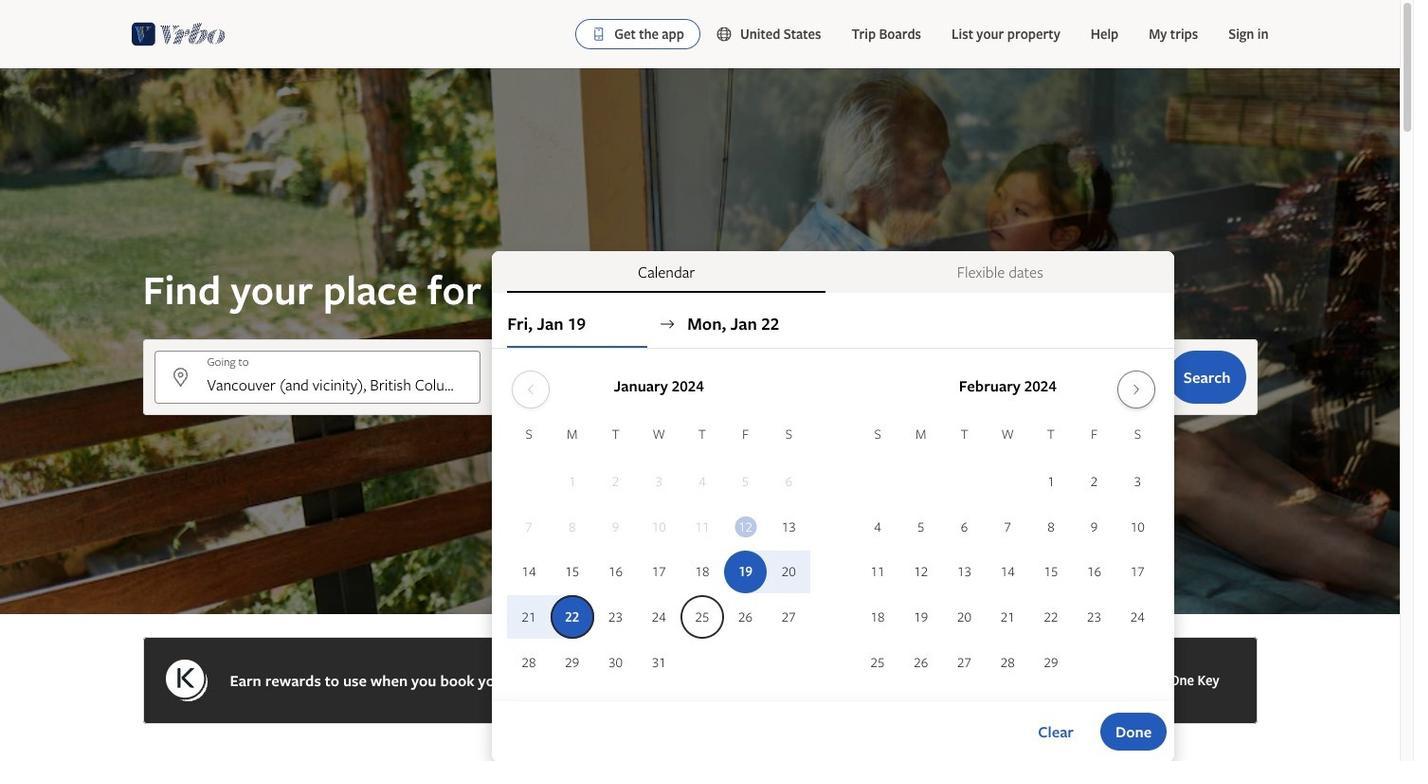 Task type: vqa. For each thing, say whether or not it's contained in the screenshot.
Previous month image
yes



Task type: describe. For each thing, give the bounding box(es) containing it.
january 2024 element
[[508, 424, 811, 687]]

wizard region
[[0, 68, 1401, 762]]

previous month image
[[520, 382, 542, 397]]

download the app button image
[[592, 27, 607, 42]]

directional image
[[659, 316, 676, 333]]

recently viewed region
[[131, 736, 1269, 762]]



Task type: locate. For each thing, give the bounding box(es) containing it.
tab list inside wizard region
[[492, 251, 1175, 293]]

application inside wizard region
[[508, 363, 1160, 687]]

vrbo logo image
[[131, 19, 225, 49]]

application
[[508, 363, 1160, 687]]

next month image
[[1125, 382, 1148, 397]]

february 2024 element
[[857, 424, 1160, 687]]

today element
[[735, 517, 757, 537]]

small image
[[716, 26, 741, 43]]

tab list
[[492, 251, 1175, 293]]

main content
[[0, 68, 1401, 762]]



